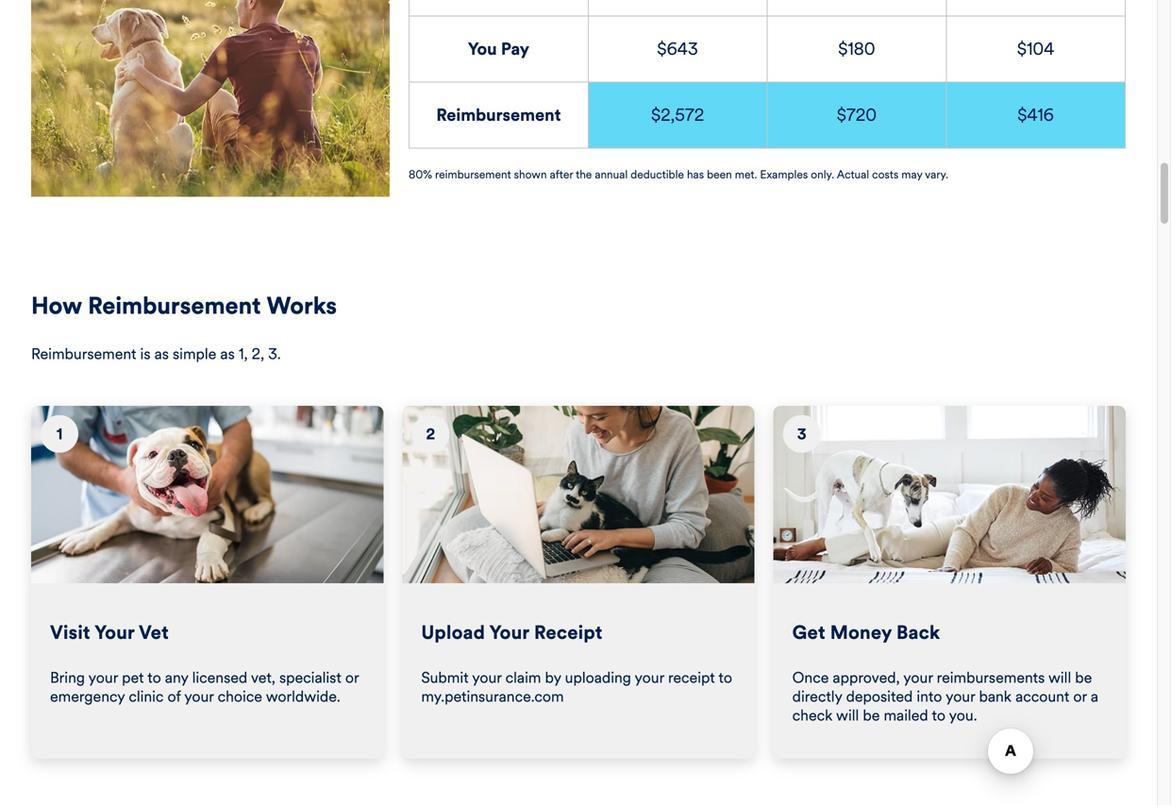 Task type: locate. For each thing, give the bounding box(es) containing it.
check
[[793, 706, 833, 725]]

annual
[[595, 168, 628, 182]]

worldwide.
[[266, 687, 341, 706]]

upload
[[421, 621, 485, 644]]

or left 'a'
[[1074, 687, 1087, 706]]

reimbursement up reimbursement
[[437, 105, 561, 125]]

your for visit
[[94, 621, 135, 644]]

1 your from the left
[[94, 621, 135, 644]]

as left 1,
[[220, 344, 235, 363]]

you.
[[950, 706, 978, 725]]

simple
[[173, 344, 217, 363]]

or right "specialist"
[[345, 668, 359, 687]]

deposited
[[847, 687, 913, 706]]

your up mailed
[[904, 668, 933, 687]]

0 horizontal spatial or
[[345, 668, 359, 687]]

1 as from the left
[[154, 344, 169, 363]]

2,
[[252, 344, 264, 363]]

80%
[[409, 168, 432, 182]]

costs
[[873, 168, 899, 182]]

to inside once approved, your reimbursements will be directly deposited                 into your bank account or a check will be mailed to you.
[[932, 706, 946, 725]]

80% reimbursement shown after the annual deductible has been met.             examples only. actual costs may vary.
[[409, 168, 949, 182]]

bring
[[50, 668, 85, 687]]

specialist
[[279, 668, 342, 687]]

reimbursement for reimbursement is as simple as 1, 2, 3.
[[31, 344, 136, 363]]

vet,
[[251, 668, 276, 687]]

2 vertical spatial reimbursement
[[31, 344, 136, 363]]

upload your receipt
[[421, 621, 603, 644]]

your left vet
[[94, 621, 135, 644]]

0 horizontal spatial your
[[94, 621, 135, 644]]

1 horizontal spatial or
[[1074, 687, 1087, 706]]

mailed
[[884, 706, 929, 725]]

1 horizontal spatial be
[[1076, 668, 1093, 687]]

0 horizontal spatial be
[[863, 706, 880, 725]]

2 horizontal spatial to
[[932, 706, 946, 725]]

visit
[[50, 621, 90, 644]]

$2,572
[[651, 105, 705, 125]]

emergency
[[50, 687, 125, 706]]

receipt
[[534, 621, 603, 644]]

your up claim
[[489, 621, 530, 644]]

visit your vet
[[50, 621, 169, 644]]

reimbursement
[[437, 105, 561, 125], [88, 291, 261, 321], [31, 344, 136, 363]]

0 vertical spatial reimbursement
[[437, 105, 561, 125]]

as
[[154, 344, 169, 363], [220, 344, 235, 363]]

3.
[[268, 344, 281, 363]]

1 vertical spatial will
[[837, 706, 859, 725]]

any
[[165, 668, 188, 687]]

reimbursement down how
[[31, 344, 136, 363]]

be right account
[[1076, 668, 1093, 687]]

choice
[[218, 687, 262, 706]]

be left mailed
[[863, 706, 880, 725]]

reimbursements
[[937, 668, 1045, 687]]

$720
[[837, 105, 877, 125]]

1 horizontal spatial as
[[220, 344, 235, 363]]

has
[[687, 168, 704, 182]]

2 your from the left
[[489, 621, 530, 644]]

may
[[902, 168, 923, 182]]

to right pet
[[147, 668, 161, 687]]

vet
[[139, 621, 169, 644]]

receipt
[[668, 668, 715, 687]]

your left claim
[[472, 668, 502, 687]]

reimbursement up reimbursement is as simple as 1, 2, 3.
[[88, 291, 261, 321]]

1 horizontal spatial to
[[719, 668, 733, 687]]

to
[[147, 668, 161, 687], [719, 668, 733, 687], [932, 706, 946, 725]]

to left you.
[[932, 706, 946, 725]]

you pay
[[468, 39, 530, 59]]

my.petinsurance.com
[[421, 687, 564, 706]]

your
[[88, 668, 118, 687], [472, 668, 502, 687], [635, 668, 665, 687], [904, 668, 933, 687], [184, 687, 214, 706], [946, 687, 976, 706]]

get money back
[[793, 621, 941, 644]]

get
[[793, 621, 826, 644]]

once
[[793, 668, 829, 687]]

will right check
[[837, 706, 859, 725]]

bring your pet to any licensed vet, specialist or emergency                 clinic of your choice worldwide.
[[50, 668, 359, 706]]

0 horizontal spatial to
[[147, 668, 161, 687]]

0 horizontal spatial as
[[154, 344, 169, 363]]

$180
[[839, 39, 876, 59]]

once approved, your reimbursements will be directly deposited                 into your bank account or a check will be mailed to you.
[[793, 668, 1099, 725]]

will
[[1049, 668, 1072, 687], [837, 706, 859, 725]]

1 horizontal spatial will
[[1049, 668, 1072, 687]]

only.
[[811, 168, 835, 182]]

your
[[94, 621, 135, 644], [489, 621, 530, 644]]

1,
[[239, 344, 248, 363]]

your left receipt
[[635, 668, 665, 687]]

actual
[[837, 168, 870, 182]]

clinic
[[129, 687, 164, 706]]

as right is
[[154, 344, 169, 363]]

is
[[140, 344, 151, 363]]

to right receipt
[[719, 668, 733, 687]]

be
[[1076, 668, 1093, 687], [863, 706, 880, 725]]

will left 'a'
[[1049, 668, 1072, 687]]

1 horizontal spatial your
[[489, 621, 530, 644]]

been
[[707, 168, 732, 182]]

money
[[831, 621, 892, 644]]

0 vertical spatial will
[[1049, 668, 1072, 687]]

or
[[345, 668, 359, 687], [1074, 687, 1087, 706]]



Task type: vqa. For each thing, say whether or not it's contained in the screenshot.
- for - Easy to Digest recipe, with nutrient-dense, healthy sweet potatoes and pumpkins
no



Task type: describe. For each thing, give the bounding box(es) containing it.
reimbursement is as simple as 1, 2, 3.
[[31, 344, 281, 363]]

1 vertical spatial be
[[863, 706, 880, 725]]

or inside bring your pet to any licensed vet, specialist or emergency                 clinic of your choice worldwide.
[[345, 668, 359, 687]]

you
[[468, 39, 497, 59]]

your for upload
[[489, 621, 530, 644]]

claim
[[506, 668, 541, 687]]

met.
[[735, 168, 758, 182]]

to inside bring your pet to any licensed vet, specialist or emergency                 clinic of your choice worldwide.
[[147, 668, 161, 687]]

2 as from the left
[[220, 344, 235, 363]]

3
[[798, 425, 807, 444]]

0 vertical spatial be
[[1076, 668, 1093, 687]]

reimbursement
[[435, 168, 511, 182]]

your right into on the bottom of page
[[946, 687, 976, 706]]

submit
[[421, 668, 469, 687]]

works
[[267, 291, 337, 321]]

reimbursement for reimbursement
[[437, 105, 561, 125]]

pet
[[122, 668, 144, 687]]

pay
[[501, 39, 530, 59]]

or inside once approved, your reimbursements will be directly deposited                 into your bank account or a check will be mailed to you.
[[1074, 687, 1087, 706]]

examples
[[760, 168, 808, 182]]

deductible
[[631, 168, 684, 182]]

1 vertical spatial reimbursement
[[88, 291, 261, 321]]

by
[[545, 668, 561, 687]]

a
[[1091, 687, 1099, 706]]

how reimbursement works
[[31, 291, 337, 321]]

1
[[56, 425, 62, 444]]

uploading
[[565, 668, 632, 687]]

back
[[897, 621, 941, 644]]

0 horizontal spatial will
[[837, 706, 859, 725]]

the
[[576, 168, 592, 182]]

directly
[[793, 687, 843, 706]]

your left pet
[[88, 668, 118, 687]]

2
[[426, 425, 435, 444]]

your right of
[[184, 687, 214, 706]]

how
[[31, 291, 82, 321]]

vary.
[[925, 168, 949, 182]]

$104
[[1018, 39, 1055, 59]]

$416
[[1018, 105, 1055, 125]]

licensed
[[192, 668, 248, 687]]

approved,
[[833, 668, 900, 687]]

account
[[1016, 687, 1070, 706]]

bank
[[980, 687, 1012, 706]]

to inside the "submit your claim by uploading your receipt to my.petinsurance.com"
[[719, 668, 733, 687]]

shown
[[514, 168, 547, 182]]

submit your claim by uploading your receipt to my.petinsurance.com
[[421, 668, 733, 706]]

my.petinsurance.com link
[[421, 687, 564, 706]]

of
[[168, 687, 181, 706]]

after
[[550, 168, 573, 182]]

into
[[917, 687, 943, 706]]

$643
[[658, 39, 699, 59]]



